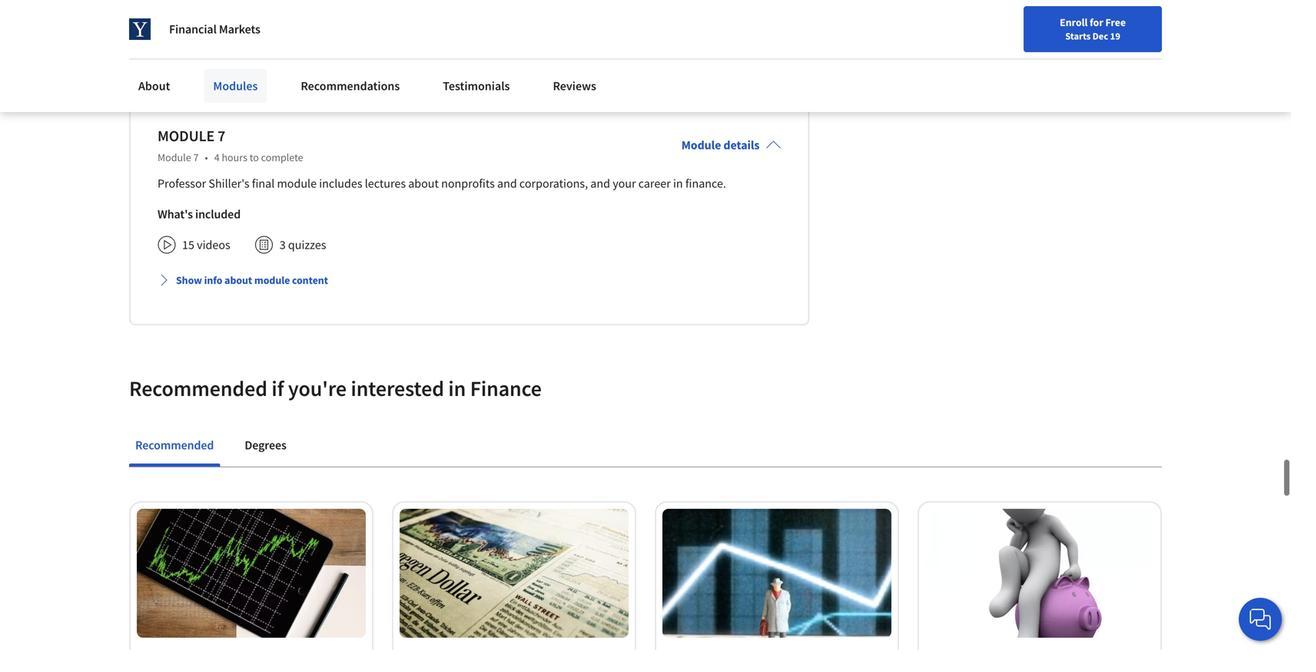 Task type: vqa. For each thing, say whether or not it's contained in the screenshot.
Universities link
no



Task type: describe. For each thing, give the bounding box(es) containing it.
what's
[[158, 207, 193, 222]]

module inside the 'module 7 module 7 • 4 hours to complete'
[[158, 151, 191, 165]]

chat with us image
[[1248, 608, 1273, 632]]

15
[[182, 238, 194, 253]]

degrees button
[[238, 427, 293, 464]]

markets
[[219, 22, 260, 37]]

financial markets
[[169, 22, 260, 37]]

• for 7
[[205, 151, 208, 165]]

module 6 honors quiz • 30 minutes
[[158, 56, 343, 72]]

dec
[[1093, 30, 1108, 42]]

financial
[[169, 22, 217, 37]]

module for module details
[[681, 138, 721, 153]]

videos
[[197, 238, 230, 253]]

1 vertical spatial minutes
[[301, 56, 343, 72]]

• for 6
[[276, 56, 280, 72]]

about link
[[129, 69, 179, 103]]

corporations,
[[519, 176, 588, 192]]

reviews
[[553, 78, 596, 94]]

reviews link
[[544, 69, 606, 103]]

recommendations
[[301, 78, 400, 94]]

details
[[723, 138, 760, 153]]

included
[[195, 207, 241, 222]]

professor shiller's final module includes lectures about nonprofits and corporations, and your career in finance.
[[158, 176, 726, 192]]

lectures
[[365, 176, 406, 192]]

starts
[[1065, 30, 1091, 42]]

degrees
[[245, 438, 287, 454]]

module details
[[681, 138, 760, 153]]

recommended for recommended
[[135, 438, 214, 454]]

0 vertical spatial quiz
[[216, 26, 240, 41]]

1 horizontal spatial •
[[246, 26, 249, 41]]

testimonials
[[443, 78, 510, 94]]

info
[[204, 274, 222, 288]]

about inside the show info about module content dropdown button
[[225, 274, 252, 288]]

module for includes
[[277, 176, 317, 192]]

show info about module content button
[[151, 267, 334, 295]]

module for module 6 honors quiz • 30 minutes
[[158, 56, 196, 72]]

15 videos
[[182, 238, 230, 253]]

0 vertical spatial in
[[673, 176, 683, 192]]

0 vertical spatial 30
[[256, 26, 268, 41]]

english
[[996, 17, 1034, 33]]

module for content
[[254, 274, 290, 288]]

#16
[[196, 26, 214, 41]]

to
[[250, 151, 259, 165]]

show info about module content
[[176, 274, 328, 288]]

you're
[[288, 376, 347, 402]]

1 horizontal spatial quiz
[[247, 56, 270, 72]]

what's included
[[158, 207, 241, 222]]



Task type: locate. For each thing, give the bounding box(es) containing it.
module down module
[[158, 151, 191, 165]]

recommended button
[[129, 427, 220, 464]]

honors
[[207, 56, 244, 72]]

0 vertical spatial recommended
[[129, 376, 267, 402]]

1 vertical spatial •
[[276, 56, 280, 72]]

30 up the module 6 honors quiz • 30 minutes
[[256, 26, 268, 41]]

module down 3 at top
[[254, 274, 290, 288]]

about right lectures
[[408, 176, 439, 192]]

enroll
[[1060, 15, 1088, 29]]

content
[[292, 274, 328, 288]]

•
[[246, 26, 249, 41], [276, 56, 280, 72], [205, 151, 208, 165]]

lesson
[[158, 26, 193, 41]]

0 horizontal spatial 30
[[256, 26, 268, 41]]

30
[[256, 26, 268, 41], [286, 56, 298, 72]]

0 vertical spatial module
[[277, 176, 317, 192]]

recommended
[[129, 376, 267, 402], [135, 438, 214, 454]]

module inside dropdown button
[[254, 274, 290, 288]]

show notifications image
[[1084, 19, 1102, 38]]

free
[[1105, 15, 1126, 29]]

19
[[1110, 30, 1120, 42]]

None search field
[[219, 10, 588, 40]]

interested
[[351, 376, 444, 402]]

1 horizontal spatial in
[[673, 176, 683, 192]]

30 right modules link
[[286, 56, 298, 72]]

2 horizontal spatial •
[[276, 56, 280, 72]]

final
[[252, 176, 275, 192]]

3 quizzes
[[280, 238, 326, 253]]

0 vertical spatial 7
[[218, 127, 225, 146]]

2 vertical spatial •
[[205, 151, 208, 165]]

1 vertical spatial module
[[254, 274, 290, 288]]

complete
[[261, 151, 303, 165]]

1 and from the left
[[497, 176, 517, 192]]

• left 4
[[205, 151, 208, 165]]

about right info
[[225, 274, 252, 288]]

in
[[673, 176, 683, 192], [448, 376, 466, 402]]

lesson #16 quiz • 30 minutes
[[158, 26, 312, 41]]

module down complete
[[277, 176, 317, 192]]

0 horizontal spatial 7
[[193, 151, 199, 165]]

2 and from the left
[[590, 176, 610, 192]]

nonprofits
[[441, 176, 495, 192]]

0 vertical spatial about
[[408, 176, 439, 192]]

1 vertical spatial 30
[[286, 56, 298, 72]]

and
[[497, 176, 517, 192], [590, 176, 610, 192]]

minutes up the module 6 honors quiz • 30 minutes
[[270, 26, 312, 41]]

hours
[[222, 151, 247, 165]]

0 horizontal spatial and
[[497, 176, 517, 192]]

3
[[280, 238, 286, 253]]

quizzes
[[288, 238, 326, 253]]

0 horizontal spatial quiz
[[216, 26, 240, 41]]

1 vertical spatial in
[[448, 376, 466, 402]]

about
[[408, 176, 439, 192], [225, 274, 252, 288]]

about
[[138, 78, 170, 94]]

0 horizontal spatial •
[[205, 151, 208, 165]]

module
[[158, 127, 215, 146]]

7
[[218, 127, 225, 146], [193, 151, 199, 165]]

finance
[[470, 376, 542, 402]]

recommended inside button
[[135, 438, 214, 454]]

quiz
[[216, 26, 240, 41], [247, 56, 270, 72]]

module left '6'
[[158, 56, 196, 72]]

module up finance.
[[681, 138, 721, 153]]

1 horizontal spatial about
[[408, 176, 439, 192]]

includes
[[319, 176, 362, 192]]

enroll for free starts dec 19
[[1060, 15, 1126, 42]]

6
[[198, 56, 204, 72]]

modules link
[[204, 69, 267, 103]]

• up the module 6 honors quiz • 30 minutes
[[246, 26, 249, 41]]

recommended for recommended if you're interested in finance
[[129, 376, 267, 402]]

1 horizontal spatial and
[[590, 176, 610, 192]]

minutes
[[270, 26, 312, 41], [301, 56, 343, 72]]

1 vertical spatial about
[[225, 274, 252, 288]]

in right "career"
[[673, 176, 683, 192]]

professor
[[158, 176, 206, 192]]

and left your
[[590, 176, 610, 192]]

7 left 4
[[193, 151, 199, 165]]

7 up 4
[[218, 127, 225, 146]]

english button
[[969, 0, 1061, 50]]

module
[[158, 56, 196, 72], [681, 138, 721, 153], [158, 151, 191, 165]]

in left finance
[[448, 376, 466, 402]]

1 vertical spatial 7
[[193, 151, 199, 165]]

0 vertical spatial •
[[246, 26, 249, 41]]

1 vertical spatial recommended
[[135, 438, 214, 454]]

modules
[[213, 78, 258, 94]]

and right nonprofits
[[497, 176, 517, 192]]

recommended if you're interested in finance
[[129, 376, 542, 402]]

0 horizontal spatial in
[[448, 376, 466, 402]]

recommendation tabs tab list
[[129, 427, 1162, 467]]

quiz right #16
[[216, 26, 240, 41]]

0 horizontal spatial about
[[225, 274, 252, 288]]

minutes up recommendations on the top left of the page
[[301, 56, 343, 72]]

recommendations link
[[292, 69, 409, 103]]

module 7 module 7 • 4 hours to complete
[[158, 127, 303, 165]]

testimonials link
[[434, 69, 519, 103]]

• inside the 'module 7 module 7 • 4 hours to complete'
[[205, 151, 208, 165]]

• right modules link
[[276, 56, 280, 72]]

0 vertical spatial minutes
[[270, 26, 312, 41]]

quiz up "modules"
[[247, 56, 270, 72]]

finance.
[[685, 176, 726, 192]]

if
[[272, 376, 284, 402]]

4
[[214, 151, 220, 165]]

show
[[176, 274, 202, 288]]

your
[[613, 176, 636, 192]]

career
[[638, 176, 671, 192]]

module
[[277, 176, 317, 192], [254, 274, 290, 288]]

shiller's
[[209, 176, 249, 192]]

1 horizontal spatial 30
[[286, 56, 298, 72]]

1 horizontal spatial 7
[[218, 127, 225, 146]]

1 vertical spatial quiz
[[247, 56, 270, 72]]

yale university image
[[129, 18, 151, 40]]

for
[[1090, 15, 1103, 29]]



